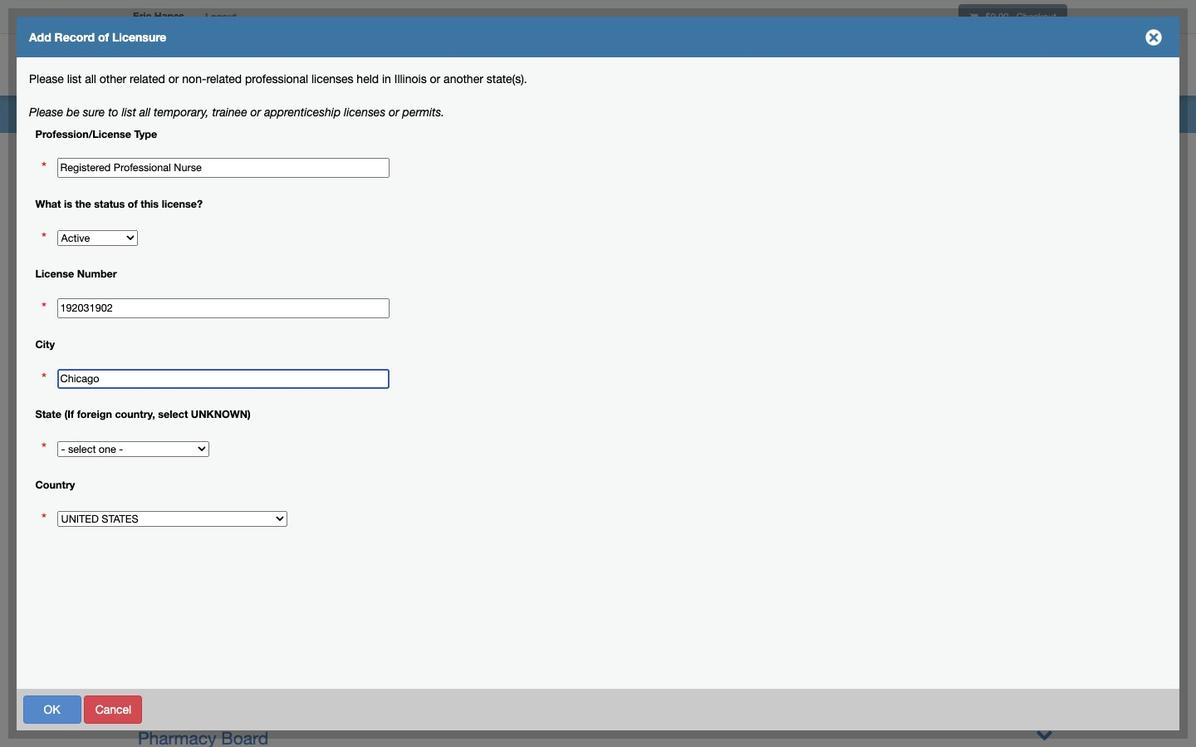 Task type: describe. For each thing, give the bounding box(es) containing it.
1 horizontal spatial another
[[629, 119, 668, 132]]

registered
[[42, 77, 98, 91]]

to for all
[[286, 149, 296, 162]]

$0.00 checkout
[[984, 11, 1057, 22]]

instructions
[[103, 94, 164, 107]]

education location
[[42, 509, 142, 522]]

logout link
[[193, 0, 249, 33]]

education
[[42, 509, 94, 522]]

0 vertical spatial record of licensure
[[204, 72, 308, 86]]

please be sure to list all temporary, trainee or apprenticeship licenses or permits. for non-
[[210, 149, 614, 162]]

$0.00
[[986, 11, 1009, 22]]

change
[[76, 424, 116, 437]]

0 vertical spatial state(s).
[[487, 72, 528, 86]]

massage
[[138, 407, 209, 427]]

1 horizontal spatial other
[[296, 119, 322, 132]]

massage therapy board link
[[138, 407, 329, 427]]

addresses
[[42, 297, 97, 310]]

liability
[[200, 380, 260, 400]]

1 vertical spatial record of licensure
[[42, 695, 146, 708]]

0 vertical spatial professional
[[245, 72, 308, 86]]

public and mailing addresses
[[42, 280, 137, 310]]

5 * from the top
[[42, 440, 46, 457]]

mailing
[[100, 280, 137, 293]]

registered professional nurse
[[29, 30, 242, 44]]

0 vertical spatial non-
[[182, 72, 206, 86]]

name change
[[42, 424, 116, 437]]

security,
[[221, 352, 288, 372]]

32.
[[210, 119, 224, 132]]

1 vertical spatial therapy
[[247, 701, 310, 721]]

this
[[141, 198, 159, 210]]

surgeon
[[356, 435, 422, 455]]

is
[[64, 198, 72, 210]]

trainee for non-
[[388, 149, 423, 162]]

public
[[42, 280, 74, 293]]

chevron down image
[[1036, 726, 1054, 743]]

home
[[813, 61, 843, 72]]

method
[[103, 179, 143, 192]]

barber, cosmetology, esthetics & nail technology board link
[[138, 298, 579, 317]]

unknown)
[[191, 408, 251, 421]]

limited
[[138, 380, 196, 400]]

occupational therapy board
[[138, 701, 362, 721]]

lpn
[[294, 490, 328, 509]]

and
[[77, 280, 97, 293]]

0 horizontal spatial other
[[100, 72, 126, 86]]

my account
[[869, 61, 935, 72]]

temporary, for or
[[154, 106, 209, 119]]

permit
[[143, 466, 177, 480]]

party
[[42, 238, 69, 251]]

country
[[35, 479, 75, 491]]

company
[[264, 380, 340, 400]]

License Number text field
[[57, 299, 389, 319]]

profession/license
[[35, 128, 131, 140]]

& right lpn
[[333, 490, 344, 509]]

(physician
[[256, 435, 335, 455]]

authorization for third- party contact
[[42, 221, 161, 251]]

contractor
[[448, 352, 532, 372]]

information
[[90, 339, 149, 352]]

esthetics
[[311, 298, 382, 317]]

contact
[[72, 238, 113, 251]]

occupational
[[138, 701, 242, 721]]

online
[[962, 61, 998, 72]]

2 vertical spatial record
[[42, 695, 79, 708]]

(rn,
[[255, 490, 289, 509]]

close window image
[[1141, 24, 1168, 51]]

application method
[[42, 179, 143, 192]]

2 vertical spatial licensure
[[96, 695, 146, 708]]

apprenticeship for licenses
[[264, 106, 341, 119]]

City text field
[[57, 369, 389, 389]]

country,
[[115, 408, 155, 421]]

name
[[42, 424, 72, 437]]

military
[[42, 136, 79, 150]]

birth
[[83, 381, 107, 395]]

eric hanes
[[133, 10, 185, 22]]

my
[[869, 61, 884, 72]]

permits. for illinois
[[573, 149, 614, 162]]

& left alarm
[[382, 352, 393, 372]]

1 vertical spatial in
[[569, 119, 578, 132]]

my account link
[[856, 37, 949, 96]]

2 application from the top
[[42, 179, 100, 192]]

license
[[35, 268, 74, 280]]

0 vertical spatial held
[[357, 72, 379, 86]]

accounting board architecture board
[[138, 215, 284, 263]]

detective, security, fingerprint & alarm contractor board limited liability company massage therapy board medical board (physician & surgeon & chiropractor)
[[138, 352, 584, 455]]

what is the status of this license?
[[35, 198, 203, 210]]

trainee for related
[[212, 106, 247, 119]]

online services link
[[949, 37, 1072, 96]]

application inside registered nurse(rn) application instructions
[[42, 94, 100, 107]]

license?
[[162, 198, 203, 210]]

please list all other related or non-related professional licenses held in illinois or another state(s).
[[29, 72, 528, 86]]

online services
[[962, 61, 1051, 72]]

apn)
[[348, 490, 388, 509]]

1 vertical spatial licensure
[[258, 72, 308, 86]]

1 vertical spatial held
[[545, 119, 566, 132]]

hanes
[[154, 10, 185, 22]]

1 vertical spatial illinois
[[581, 119, 613, 132]]

location
[[97, 509, 142, 522]]

(if
[[64, 408, 74, 421]]

technology
[[438, 298, 527, 317]]

foreign
[[77, 408, 112, 421]]



Task type: locate. For each thing, give the bounding box(es) containing it.
1 horizontal spatial record of licensure
[[204, 72, 308, 86]]

nursing down permit
[[138, 490, 198, 509]]

detective, security, fingerprint & alarm contractor board link
[[138, 352, 584, 372]]

non-
[[182, 72, 206, 86], [376, 119, 399, 132]]

to for other
[[108, 106, 119, 119]]

apprenticeship down please list all other related or non-related professional licenses held in illinois or another state(s).
[[264, 106, 341, 119]]

nursing
[[100, 466, 140, 480], [138, 490, 198, 509]]

other up instructions
[[100, 72, 126, 86]]

eric
[[133, 10, 152, 22]]

authorization
[[42, 221, 110, 234]]

add record of licensure
[[29, 30, 167, 44]]

sure up profession/license type
[[83, 106, 105, 119]]

0 vertical spatial be
[[67, 106, 80, 119]]

0 horizontal spatial to
[[108, 106, 119, 119]]

to down please list all other related or non-related professional licenses held in illinois or another state(s).
[[286, 149, 296, 162]]

barber, cosmetology, esthetics & nail technology board
[[138, 298, 579, 317]]

nail
[[403, 298, 433, 317]]

therapy inside detective, security, fingerprint & alarm contractor board limited liability company massage therapy board medical board (physician & surgeon & chiropractor)
[[214, 407, 277, 427]]

home link
[[800, 37, 856, 96]]

1 vertical spatial permits.
[[573, 149, 614, 162]]

3 * from the top
[[42, 300, 46, 316]]

accounting board link
[[138, 215, 279, 235]]

0 vertical spatial licensure
[[112, 30, 167, 44]]

1 vertical spatial nursing
[[138, 490, 198, 509]]

* down country
[[42, 510, 46, 527]]

please down 32.
[[210, 149, 243, 162]]

illinois department of financial and professional regulation image
[[125, 37, 504, 91]]

1 application from the top
[[42, 94, 100, 107]]

1 vertical spatial professional
[[437, 119, 498, 132]]

state (if foreign country, select unknown)
[[35, 408, 251, 421]]

0 horizontal spatial be
[[67, 106, 80, 119]]

trainee up 32.
[[212, 106, 247, 119]]

be up profession/license
[[67, 106, 80, 119]]

be for please
[[246, 149, 258, 162]]

be down please list all other related or non-related professional licenses held in illinois or another state(s).
[[246, 149, 258, 162]]

0 vertical spatial other
[[100, 72, 126, 86]]

1 vertical spatial state(s).
[[671, 119, 710, 132]]

* down military
[[42, 159, 46, 176]]

0 vertical spatial another
[[444, 72, 484, 86]]

0 horizontal spatial another
[[444, 72, 484, 86]]

*
[[42, 159, 46, 176], [42, 229, 46, 246], [42, 300, 46, 316], [42, 370, 46, 386], [42, 440, 46, 457], [42, 510, 46, 527]]

1 horizontal spatial permits.
[[573, 149, 614, 162]]

apprenticeship for professional
[[439, 149, 513, 162]]

personal information
[[42, 339, 149, 352]]

permits. for or
[[403, 106, 445, 119]]

list
[[67, 72, 82, 86], [122, 106, 136, 119], [264, 119, 278, 132], [299, 149, 314, 162]]

status
[[82, 136, 116, 150]]

nurse
[[201, 30, 242, 44]]

application down registered
[[42, 94, 100, 107]]

temporary nursing permit
[[42, 466, 177, 480]]

trainee down 32. please list all other related or non-related professional licenses held in illinois or another state(s).
[[388, 149, 423, 162]]

0 vertical spatial record
[[55, 30, 95, 44]]

select
[[158, 408, 188, 421]]

1 * from the top
[[42, 159, 46, 176]]

shopping cart image
[[970, 12, 979, 22]]

0 horizontal spatial permits.
[[403, 106, 445, 119]]

& left surgeon
[[340, 435, 351, 455]]

license number
[[35, 268, 117, 280]]

all
[[85, 72, 96, 86], [139, 106, 151, 119], [281, 119, 293, 132], [317, 149, 328, 162]]

city
[[35, 338, 55, 351]]

professional
[[107, 30, 198, 44]]

sure down please list all other related or non-related professional licenses held in illinois or another state(s).
[[261, 149, 283, 162]]

status
[[94, 198, 125, 210]]

0 vertical spatial therapy
[[214, 407, 277, 427]]

checkout
[[1017, 11, 1057, 22]]

services
[[1001, 61, 1048, 72]]

the
[[75, 198, 91, 210]]

0 vertical spatial in
[[382, 72, 391, 86]]

1 horizontal spatial illinois
[[581, 119, 613, 132]]

logout
[[205, 11, 237, 22]]

1 horizontal spatial sure
[[261, 149, 283, 162]]

other down please list all other related or non-related professional licenses held in illinois or another state(s).
[[296, 119, 322, 132]]

1 vertical spatial apprenticeship
[[439, 149, 513, 162]]

0 horizontal spatial sure
[[83, 106, 105, 119]]

1 horizontal spatial trainee
[[388, 149, 423, 162]]

1 vertical spatial application
[[42, 179, 100, 192]]

registered nurse(rn) application instructions
[[42, 77, 164, 107]]

illinois
[[395, 72, 427, 86], [581, 119, 613, 132]]

apprenticeship down 32. please list all other related or non-related professional licenses held in illinois or another state(s).
[[439, 149, 513, 162]]

&
[[387, 298, 398, 317], [382, 352, 393, 372], [340, 435, 351, 455], [426, 435, 437, 455], [333, 490, 344, 509]]

1 vertical spatial to
[[286, 149, 296, 162]]

0 horizontal spatial apprenticeship
[[264, 106, 341, 119]]

third-
[[131, 221, 161, 234]]

military status
[[42, 136, 116, 150]]

please down add
[[29, 72, 64, 86]]

0 vertical spatial illinois
[[395, 72, 427, 86]]

& left nail
[[387, 298, 398, 317]]

nurse(rn)
[[101, 77, 154, 91]]

0 horizontal spatial trainee
[[212, 106, 247, 119]]

0 vertical spatial temporary,
[[154, 106, 209, 119]]

sure for all
[[83, 106, 105, 119]]

0 vertical spatial trainee
[[212, 106, 247, 119]]

None button
[[23, 695, 81, 723], [84, 695, 142, 723], [210, 695, 276, 723], [280, 695, 326, 723], [1058, 695, 1161, 723], [23, 695, 81, 723], [84, 695, 142, 723], [210, 695, 276, 723], [280, 695, 326, 723], [1058, 695, 1161, 723]]

type
[[134, 128, 157, 140]]

1 vertical spatial trainee
[[388, 149, 423, 162]]

or
[[168, 72, 179, 86], [430, 72, 441, 86], [251, 106, 261, 119], [389, 106, 400, 119], [362, 119, 373, 132], [616, 119, 626, 132], [426, 149, 436, 162], [560, 149, 570, 162]]

personal
[[42, 339, 87, 352]]

please be sure to list all temporary, trainee or apprenticeship licenses or permits. up 32.
[[29, 106, 445, 119]]

add
[[29, 30, 51, 44]]

0 horizontal spatial record of licensure
[[42, 695, 146, 708]]

0 vertical spatial sure
[[83, 106, 105, 119]]

1 horizontal spatial held
[[545, 119, 566, 132]]

occupational therapy board link
[[138, 701, 362, 721]]

please be sure to list all temporary, trainee or apprenticeship licenses or permits.
[[29, 106, 445, 119], [210, 149, 614, 162]]

0 vertical spatial application
[[42, 94, 100, 107]]

related
[[130, 72, 165, 86], [206, 72, 242, 86], [325, 119, 360, 132], [399, 119, 434, 132]]

please be sure to list all temporary, trainee or apprenticeship licenses or permits. for related
[[29, 106, 445, 119]]

accounting
[[138, 215, 227, 235]]

close window image
[[1141, 24, 1168, 51]]

* down name
[[42, 440, 46, 457]]

2 * from the top
[[42, 229, 46, 246]]

1 vertical spatial record
[[204, 72, 241, 86]]

0 vertical spatial to
[[108, 106, 119, 119]]

0 vertical spatial apprenticeship
[[264, 106, 341, 119]]

1 horizontal spatial state(s).
[[671, 119, 710, 132]]

0 vertical spatial permits.
[[403, 106, 445, 119]]

1 horizontal spatial apprenticeship
[[439, 149, 513, 162]]

record
[[55, 30, 95, 44], [204, 72, 241, 86], [42, 695, 79, 708]]

held
[[357, 72, 379, 86], [545, 119, 566, 132]]

date
[[42, 381, 66, 395]]

limited liability company link
[[138, 380, 340, 400]]

please right 32.
[[227, 119, 261, 132]]

trainee
[[212, 106, 247, 119], [388, 149, 423, 162]]

1 vertical spatial other
[[296, 119, 322, 132]]

state
[[35, 408, 62, 421]]

sure for list
[[261, 149, 283, 162]]

& right surgeon
[[426, 435, 437, 455]]

nursing board (rn, lpn & apn) link
[[138, 490, 388, 509]]

0 vertical spatial please be sure to list all temporary, trainee or apprenticeship licenses or permits.
[[29, 106, 445, 119]]

0 vertical spatial nursing
[[100, 466, 140, 480]]

temporary
[[42, 466, 97, 480]]

0 horizontal spatial held
[[357, 72, 379, 86]]

1 vertical spatial another
[[629, 119, 668, 132]]

0 horizontal spatial in
[[382, 72, 391, 86]]

architecture board link
[[138, 243, 284, 263]]

medical
[[138, 435, 199, 455]]

profession/license type
[[35, 128, 157, 140]]

board
[[231, 215, 279, 235], [237, 243, 284, 263], [531, 298, 579, 317], [537, 352, 584, 372], [282, 407, 329, 427], [204, 435, 251, 455], [203, 490, 250, 509], [315, 701, 362, 721]]

nursing left permit
[[100, 466, 140, 480]]

Profession/License Type text field
[[57, 158, 389, 178]]

of
[[98, 30, 109, 44], [245, 72, 255, 86], [128, 198, 138, 210], [69, 381, 79, 395], [83, 695, 93, 708]]

please be sure to list all temporary, trainee or apprenticeship licenses or permits. down 32. please list all other related or non-related professional licenses held in illinois or another state(s).
[[210, 149, 614, 162]]

1 horizontal spatial to
[[286, 149, 296, 162]]

* down public
[[42, 300, 46, 316]]

cosmetology,
[[199, 298, 306, 317]]

0 horizontal spatial temporary,
[[154, 106, 209, 119]]

32. please list all other related or non-related professional licenses held in illinois or another state(s).
[[210, 119, 710, 132]]

1 horizontal spatial professional
[[437, 119, 498, 132]]

1 horizontal spatial be
[[246, 149, 258, 162]]

temporary, for related
[[331, 149, 385, 162]]

1 vertical spatial temporary,
[[331, 149, 385, 162]]

another
[[444, 72, 484, 86], [629, 119, 668, 132]]

0 horizontal spatial non-
[[182, 72, 206, 86]]

6 * from the top
[[42, 510, 46, 527]]

alarm
[[398, 352, 443, 372]]

1 horizontal spatial non-
[[376, 119, 399, 132]]

4 * from the top
[[42, 370, 46, 386]]

nursing board (rn, lpn & apn)
[[138, 490, 388, 509]]

* down city
[[42, 370, 46, 386]]

0 horizontal spatial state(s).
[[487, 72, 528, 86]]

1 vertical spatial please be sure to list all temporary, trainee or apprenticeship licenses or permits.
[[210, 149, 614, 162]]

* down the what
[[42, 229, 46, 246]]

1 vertical spatial be
[[246, 149, 258, 162]]

application up is
[[42, 179, 100, 192]]

number
[[77, 268, 117, 280]]

1 vertical spatial non-
[[376, 119, 399, 132]]

be
[[67, 106, 80, 119], [246, 149, 258, 162]]

architecture
[[138, 243, 232, 263]]

therapy
[[214, 407, 277, 427], [247, 701, 310, 721]]

record of licensure
[[204, 72, 308, 86], [42, 695, 146, 708]]

please
[[29, 72, 64, 86], [29, 106, 63, 119], [227, 119, 261, 132], [210, 149, 243, 162]]

1 horizontal spatial in
[[569, 119, 578, 132]]

1 horizontal spatial temporary,
[[331, 149, 385, 162]]

1 vertical spatial sure
[[261, 149, 283, 162]]

chiropractor)
[[442, 435, 545, 455]]

medical board (physician & surgeon & chiropractor) link
[[138, 435, 545, 455]]

0 horizontal spatial professional
[[245, 72, 308, 86]]

be for list
[[67, 106, 80, 119]]

to up profession/license type
[[108, 106, 119, 119]]

please up military
[[29, 106, 63, 119]]

application
[[42, 94, 100, 107], [42, 179, 100, 192]]

barber,
[[138, 298, 194, 317]]

0 horizontal spatial illinois
[[395, 72, 427, 86]]



Task type: vqa. For each thing, say whether or not it's contained in the screenshot.
text field at the bottom left
no



